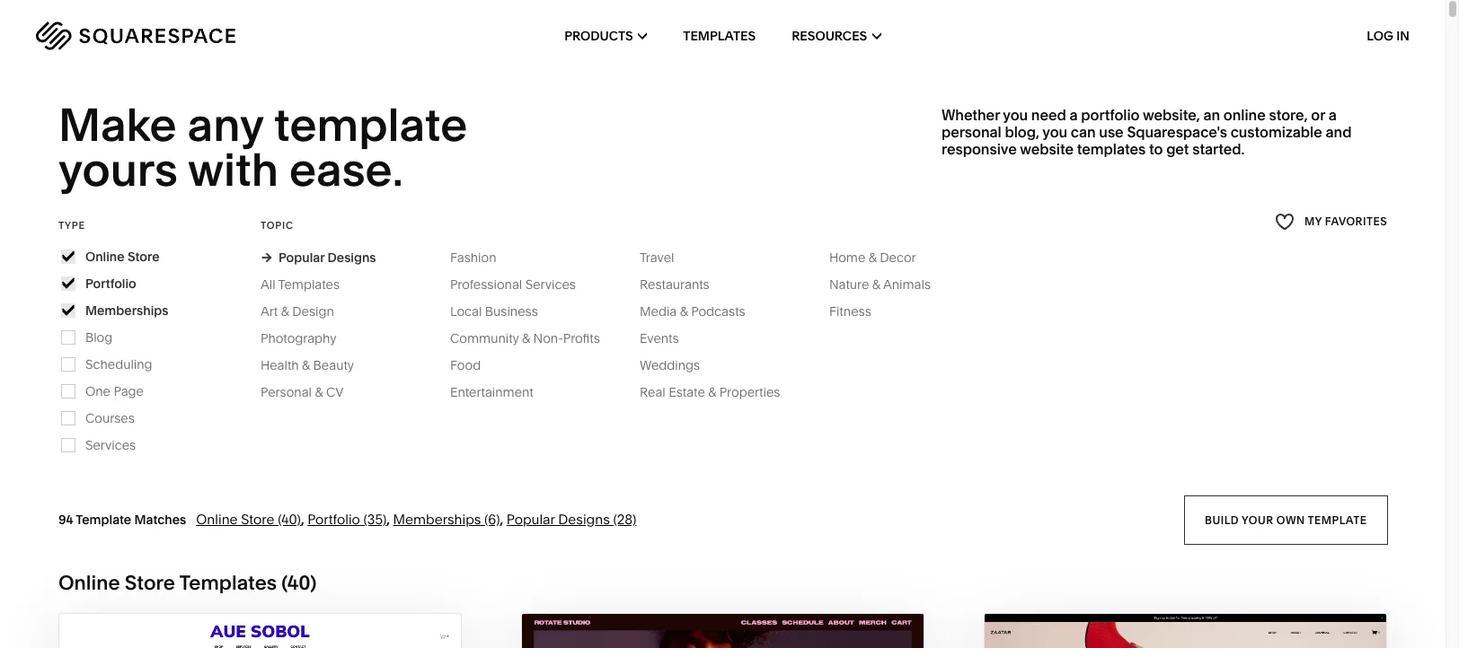 Task type: describe. For each thing, give the bounding box(es) containing it.
portfolio
[[1081, 106, 1140, 124]]

whether you need a portfolio website, an online store, or a personal blog, you can use squarespace's customizable and responsive website templates to get started.
[[941, 106, 1352, 158]]

art
[[261, 303, 278, 320]]

template
[[76, 512, 131, 528]]

40
[[287, 571, 310, 595]]

website,
[[1143, 106, 1200, 124]]

website
[[1020, 140, 1074, 158]]

aue sobol element
[[59, 614, 461, 649]]

1 horizontal spatial popular
[[507, 511, 555, 528]]

home & decor
[[829, 250, 916, 266]]

professional services
[[450, 277, 576, 293]]

media & podcasts link
[[640, 303, 763, 320]]

0 horizontal spatial portfolio
[[85, 276, 136, 292]]

scheduling
[[85, 356, 152, 373]]

log             in link
[[1367, 28, 1410, 44]]

& right the estate
[[708, 384, 716, 401]]

make
[[58, 97, 177, 153]]

blog
[[85, 330, 113, 346]]

0 horizontal spatial you
[[1003, 106, 1028, 124]]

your
[[1241, 513, 1273, 527]]

log
[[1367, 28, 1393, 44]]

all
[[261, 277, 276, 293]]

)
[[310, 571, 317, 595]]

or
[[1311, 106, 1325, 124]]

& for decor
[[869, 250, 877, 266]]

beauty
[[313, 357, 354, 374]]

0 vertical spatial memberships
[[85, 303, 168, 319]]

travel link
[[640, 250, 692, 266]]

store,
[[1269, 106, 1308, 124]]

my favorites
[[1305, 215, 1387, 228]]

template inside the "make any template yours with ease."
[[274, 97, 468, 153]]

personal & cv link
[[261, 384, 362, 401]]

animals
[[883, 277, 931, 293]]

fitness link
[[829, 303, 889, 320]]

online for online store (40) , portfolio (35) , memberships (6) , popular designs (28)
[[196, 511, 238, 528]]

popular designs
[[278, 250, 376, 266]]

can
[[1071, 123, 1096, 141]]

1 vertical spatial memberships
[[393, 511, 481, 528]]

type
[[58, 219, 85, 232]]

products
[[564, 28, 633, 44]]

travel
[[640, 250, 674, 266]]

professional services link
[[450, 277, 594, 293]]

& for design
[[281, 303, 289, 320]]

fitness
[[829, 303, 871, 320]]

0 vertical spatial services
[[525, 277, 576, 293]]

ease.
[[289, 142, 403, 198]]

make any template yours with ease.
[[58, 97, 477, 198]]

courses
[[85, 410, 135, 427]]

properties
[[719, 384, 780, 401]]

entertainment
[[450, 384, 533, 401]]

decor
[[880, 250, 916, 266]]

2 a from the left
[[1329, 106, 1337, 124]]

0 horizontal spatial designs
[[327, 250, 376, 266]]

in
[[1396, 28, 1410, 44]]

restaurants
[[640, 277, 710, 293]]

media
[[640, 303, 677, 320]]

whether
[[941, 106, 1000, 124]]

any
[[187, 97, 263, 153]]

94 template matches
[[58, 512, 186, 528]]

aue sobol image
[[59, 614, 461, 649]]

1 , from the left
[[301, 511, 304, 528]]

page
[[114, 383, 144, 400]]

one page
[[85, 383, 144, 400]]

and
[[1326, 123, 1352, 141]]

food
[[450, 357, 481, 374]]

popular designs (28) link
[[507, 511, 637, 528]]

1 vertical spatial services
[[85, 437, 136, 454]]

food link
[[450, 357, 499, 374]]

templates link
[[683, 0, 756, 72]]

non-
[[533, 330, 563, 347]]

community & non-profits
[[450, 330, 600, 347]]

personal
[[261, 384, 312, 401]]

matches
[[134, 512, 186, 528]]

online store templates ( 40 )
[[58, 571, 317, 595]]

community & non-profits link
[[450, 330, 618, 347]]

products button
[[564, 0, 647, 72]]

real estate & properties
[[640, 384, 780, 401]]

one
[[85, 383, 111, 400]]

1 horizontal spatial you
[[1042, 123, 1067, 141]]

art & design link
[[261, 303, 352, 320]]

health & beauty
[[261, 357, 354, 374]]

health & beauty link
[[261, 357, 372, 374]]

& for beauty
[[302, 357, 310, 374]]

my favorites link
[[1275, 210, 1387, 234]]

log             in
[[1367, 28, 1410, 44]]

nature & animals link
[[829, 277, 949, 293]]

with
[[188, 142, 279, 198]]

rotate element
[[522, 614, 924, 649]]

favorites
[[1325, 215, 1387, 228]]



Task type: locate. For each thing, give the bounding box(es) containing it.
a
[[1070, 106, 1078, 124], [1329, 106, 1337, 124]]

1 vertical spatial popular
[[507, 511, 555, 528]]

&
[[869, 250, 877, 266], [872, 277, 880, 293], [281, 303, 289, 320], [680, 303, 688, 320], [522, 330, 530, 347], [302, 357, 310, 374], [315, 384, 323, 401], [708, 384, 716, 401]]

memberships left (6)
[[393, 511, 481, 528]]

profits
[[563, 330, 600, 347]]

online for online store templates ( 40 )
[[58, 571, 120, 595]]

online store
[[85, 249, 160, 265]]

& left the non-
[[522, 330, 530, 347]]

(
[[281, 571, 287, 595]]

online up blog
[[85, 249, 125, 265]]

cv
[[326, 384, 344, 401]]

1 horizontal spatial portfolio
[[307, 511, 360, 528]]

build your own template
[[1204, 513, 1367, 527]]

0 vertical spatial templates
[[683, 28, 756, 44]]

personal
[[941, 123, 1002, 141]]

0 horizontal spatial template
[[274, 97, 468, 153]]

memberships up blog
[[85, 303, 168, 319]]

designs left (28)
[[558, 511, 610, 528]]

template
[[274, 97, 468, 153], [1307, 513, 1367, 527]]

store for online store
[[127, 249, 160, 265]]

business
[[485, 303, 538, 320]]

squarespace's
[[1127, 123, 1227, 141]]

& for non-
[[522, 330, 530, 347]]

(28)
[[613, 511, 637, 528]]

& right home
[[869, 250, 877, 266]]

templates
[[1077, 140, 1146, 158]]

templates
[[683, 28, 756, 44], [278, 277, 340, 293], [179, 571, 277, 595]]

1 horizontal spatial designs
[[558, 511, 610, 528]]

1 horizontal spatial template
[[1307, 513, 1367, 527]]

local business link
[[450, 303, 556, 320]]

memberships (6) link
[[393, 511, 500, 528]]

2 horizontal spatial templates
[[683, 28, 756, 44]]

online right 'matches'
[[196, 511, 238, 528]]

build your own template button
[[1184, 496, 1387, 545]]

online store (40) link
[[196, 511, 301, 528]]

1 vertical spatial store
[[241, 511, 275, 528]]

fashion
[[450, 250, 496, 266]]

fashion link
[[450, 250, 514, 266]]

weddings
[[640, 357, 700, 374]]

events
[[640, 330, 679, 347]]

yours
[[58, 142, 178, 198]]

0 horizontal spatial popular
[[278, 250, 325, 266]]

1 horizontal spatial templates
[[278, 277, 340, 293]]

& right art
[[281, 303, 289, 320]]

an
[[1203, 106, 1220, 124]]

online
[[1224, 106, 1266, 124]]

get
[[1166, 140, 1189, 158]]

0 vertical spatial template
[[274, 97, 468, 153]]

store for online store (40) , portfolio (35) , memberships (6) , popular designs (28)
[[241, 511, 275, 528]]

& left the cv
[[315, 384, 323, 401]]

popular right (6)
[[507, 511, 555, 528]]

2 vertical spatial templates
[[179, 571, 277, 595]]

art & design
[[261, 303, 334, 320]]

, left memberships (6) link at the left bottom of page
[[387, 511, 390, 528]]

portfolio left (35)
[[307, 511, 360, 528]]

0 horizontal spatial ,
[[301, 511, 304, 528]]

photography link
[[261, 330, 355, 347]]

0 vertical spatial popular
[[278, 250, 325, 266]]

popular
[[278, 250, 325, 266], [507, 511, 555, 528]]

build
[[1204, 513, 1239, 527]]

weddings link
[[640, 357, 718, 374]]

estate
[[669, 384, 705, 401]]

my
[[1305, 215, 1322, 228]]

real estate & properties link
[[640, 384, 798, 401]]

you left need
[[1003, 106, 1028, 124]]

0 horizontal spatial memberships
[[85, 303, 168, 319]]

& right nature
[[872, 277, 880, 293]]

1 vertical spatial templates
[[278, 277, 340, 293]]

events link
[[640, 330, 697, 347]]

services
[[525, 277, 576, 293], [85, 437, 136, 454]]

resources button
[[792, 0, 881, 72]]

online for online store
[[85, 249, 125, 265]]

services up business
[[525, 277, 576, 293]]

3 , from the left
[[500, 511, 503, 528]]

& for cv
[[315, 384, 323, 401]]

use
[[1099, 123, 1124, 141]]

popular designs link
[[261, 250, 376, 266]]

a right or
[[1329, 106, 1337, 124]]

0 vertical spatial online
[[85, 249, 125, 265]]

1 vertical spatial online
[[196, 511, 238, 528]]

design
[[292, 303, 334, 320]]

nature & animals
[[829, 277, 931, 293]]

squarespace logo image
[[36, 22, 235, 50]]

store for online store templates ( 40 )
[[125, 571, 175, 595]]

podcasts
[[691, 303, 745, 320]]

professional
[[450, 277, 522, 293]]

2 vertical spatial online
[[58, 571, 120, 595]]

portfolio (35) link
[[307, 511, 387, 528]]

& right media at the top of the page
[[680, 303, 688, 320]]

all templates link
[[261, 277, 358, 293]]

popular up all templates
[[278, 250, 325, 266]]

0 horizontal spatial a
[[1070, 106, 1078, 124]]

1 horizontal spatial ,
[[387, 511, 390, 528]]

0 vertical spatial designs
[[327, 250, 376, 266]]

None checkbox
[[62, 304, 75, 317]]

community
[[450, 330, 519, 347]]

1 vertical spatial portfolio
[[307, 511, 360, 528]]

local
[[450, 303, 482, 320]]

online down template
[[58, 571, 120, 595]]

topic
[[261, 219, 294, 232]]

& for animals
[[872, 277, 880, 293]]

1 vertical spatial template
[[1307, 513, 1367, 527]]

& for podcasts
[[680, 303, 688, 320]]

services down courses
[[85, 437, 136, 454]]

own
[[1276, 513, 1305, 527]]

nature
[[829, 277, 869, 293]]

, left portfolio (35) link
[[301, 511, 304, 528]]

(40)
[[278, 511, 301, 528]]

home & decor link
[[829, 250, 934, 266]]

personal & cv
[[261, 384, 344, 401]]

customizable
[[1231, 123, 1322, 141]]

2 vertical spatial store
[[125, 571, 175, 595]]

resources
[[792, 28, 867, 44]]

responsive
[[941, 140, 1017, 158]]

all templates
[[261, 277, 340, 293]]

1 vertical spatial designs
[[558, 511, 610, 528]]

, left the popular designs (28) link
[[500, 511, 503, 528]]

zaatar image
[[985, 614, 1386, 649]]

0 horizontal spatial templates
[[179, 571, 277, 595]]

2 horizontal spatial ,
[[500, 511, 503, 528]]

entertainment link
[[450, 384, 551, 401]]

template inside button
[[1307, 513, 1367, 527]]

1 horizontal spatial services
[[525, 277, 576, 293]]

you left can
[[1042, 123, 1067, 141]]

0 vertical spatial portfolio
[[85, 276, 136, 292]]

0 horizontal spatial services
[[85, 437, 136, 454]]

online store (40) , portfolio (35) , memberships (6) , popular designs (28)
[[196, 511, 637, 528]]

health
[[261, 357, 299, 374]]

1 horizontal spatial memberships
[[393, 511, 481, 528]]

blog,
[[1005, 123, 1039, 141]]

you
[[1003, 106, 1028, 124], [1042, 123, 1067, 141]]

real
[[640, 384, 666, 401]]

,
[[301, 511, 304, 528], [387, 511, 390, 528], [500, 511, 503, 528]]

0 vertical spatial store
[[127, 249, 160, 265]]

2 , from the left
[[387, 511, 390, 528]]

media & podcasts
[[640, 303, 745, 320]]

zaatar element
[[985, 614, 1386, 649]]

portfolio down online store
[[85, 276, 136, 292]]

1 horizontal spatial a
[[1329, 106, 1337, 124]]

1 a from the left
[[1070, 106, 1078, 124]]

home
[[829, 250, 865, 266]]

online
[[85, 249, 125, 265], [196, 511, 238, 528], [58, 571, 120, 595]]

designs up all templates link at the left
[[327, 250, 376, 266]]

squarespace logo link
[[36, 22, 311, 50]]

rotate image
[[522, 614, 924, 649]]

& right health
[[302, 357, 310, 374]]

a right need
[[1070, 106, 1078, 124]]



Task type: vqa. For each thing, say whether or not it's contained in the screenshot.
world.
no



